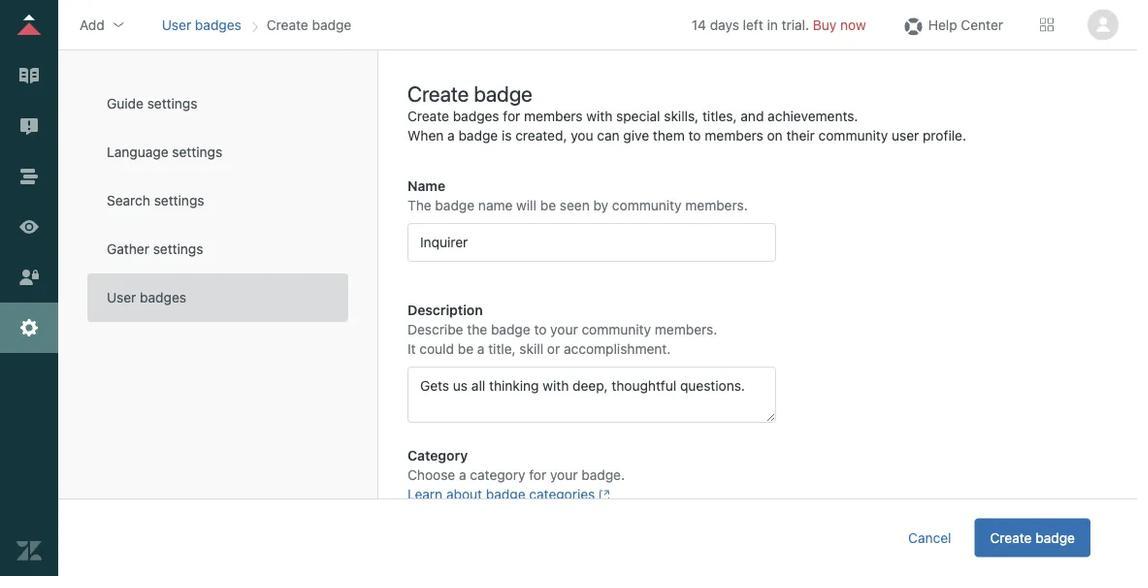 Task type: locate. For each thing, give the bounding box(es) containing it.
and
[[741, 108, 764, 124]]

1 vertical spatial community
[[612, 198, 682, 214]]

for inside category choose a category for your badge.
[[529, 467, 547, 483]]

badges
[[195, 17, 242, 33], [453, 108, 500, 124], [140, 290, 186, 306]]

create
[[267, 17, 308, 33], [408, 81, 469, 106], [408, 108, 449, 124], [991, 530, 1032, 546]]

1 horizontal spatial a
[[459, 467, 467, 483]]

members. up accomplishment.
[[655, 322, 718, 338]]

settings
[[147, 96, 198, 112], [172, 144, 222, 160], [154, 193, 204, 209], [153, 241, 203, 257]]

1 horizontal spatial to
[[689, 128, 701, 144]]

accomplishment.
[[564, 341, 671, 357]]

is
[[502, 128, 512, 144]]

community down achievements.
[[819, 128, 888, 144]]

2 horizontal spatial a
[[477, 341, 485, 357]]

badges inside navigation
[[195, 17, 242, 33]]

user badges link up guide settings link
[[162, 17, 242, 33]]

be inside the description describe the badge to your community members. it could be a title, skill or accomplishment.
[[458, 341, 474, 357]]

user
[[162, 17, 191, 33], [107, 290, 136, 306]]

settings for guide settings
[[147, 96, 198, 112]]

user badges
[[162, 17, 242, 33], [107, 290, 186, 306]]

user down gather
[[107, 290, 136, 306]]

0 vertical spatial members.
[[686, 198, 748, 214]]

1 vertical spatial a
[[477, 341, 485, 357]]

1 your from the top
[[551, 322, 578, 338]]

members up created,
[[524, 108, 583, 124]]

members. down create badges for members with special skills, titles, and achievements. when a badge is created, you can give them to members on their community user profile.
[[686, 198, 748, 214]]

badges up name
[[453, 108, 500, 124]]

profile.
[[923, 128, 967, 144]]

settings for search settings
[[154, 193, 204, 209]]

2 horizontal spatial create badge
[[991, 530, 1076, 546]]

settings down guide settings link
[[172, 144, 222, 160]]

to up skill at the bottom of the page
[[534, 322, 547, 338]]

now
[[841, 17, 867, 33]]

user badges up guide settings link
[[162, 17, 242, 33]]

skills,
[[664, 108, 699, 124]]

on
[[767, 128, 783, 144]]

0 vertical spatial badges
[[195, 17, 242, 33]]

1 horizontal spatial user
[[162, 17, 191, 33]]

0 horizontal spatial user
[[107, 290, 136, 306]]

0 vertical spatial for
[[503, 108, 521, 124]]

14
[[692, 17, 707, 33]]

a for when
[[448, 128, 455, 144]]

center
[[961, 17, 1004, 33]]

user permissions image
[[17, 265, 42, 290]]

community inside name the badge name will be seen by community members.
[[612, 198, 682, 214]]

your inside category choose a category for your badge.
[[550, 467, 578, 483]]

2 vertical spatial create badge
[[991, 530, 1076, 546]]

customize design image
[[17, 215, 42, 240]]

user badges link
[[162, 17, 242, 33], [87, 274, 348, 322]]

be inside name the badge name will be seen by community members.
[[540, 198, 556, 214]]

1 horizontal spatial badges
[[195, 17, 242, 33]]

with
[[587, 108, 613, 124]]

badge inside button
[[1036, 530, 1076, 546]]

settings right gather
[[153, 241, 203, 257]]

a up about on the bottom of page
[[459, 467, 467, 483]]

or
[[547, 341, 560, 357]]

user badges link inside navigation
[[162, 17, 242, 33]]

1 vertical spatial your
[[550, 467, 578, 483]]

to inside create badges for members with special skills, titles, and achievements. when a badge is created, you can give them to members on their community user profile.
[[689, 128, 701, 144]]

create badge button
[[975, 519, 1091, 558]]

user badges link down gather settings
[[87, 274, 348, 322]]

1 horizontal spatial members
[[705, 128, 764, 144]]

settings right guide
[[147, 96, 198, 112]]

0 horizontal spatial create badge
[[267, 17, 352, 33]]

arrange content image
[[17, 164, 42, 189]]

2 vertical spatial community
[[582, 322, 651, 338]]

be down the
[[458, 341, 474, 357]]

0 horizontal spatial for
[[503, 108, 521, 124]]

learn
[[408, 487, 443, 503]]

add
[[80, 17, 105, 33]]

search settings
[[107, 193, 204, 209]]

1 horizontal spatial create badge
[[408, 81, 533, 106]]

gather
[[107, 241, 149, 257]]

give
[[624, 128, 650, 144]]

settings right search
[[154, 193, 204, 209]]

a inside create badges for members with special skills, titles, and achievements. when a badge is created, you can give them to members on their community user profile.
[[448, 128, 455, 144]]

members down the titles,
[[705, 128, 764, 144]]

a
[[448, 128, 455, 144], [477, 341, 485, 357], [459, 467, 467, 483]]

guide settings link
[[87, 80, 348, 128]]

1 vertical spatial be
[[458, 341, 474, 357]]

user badges down gather settings
[[107, 290, 186, 306]]

0 horizontal spatial a
[[448, 128, 455, 144]]

1 vertical spatial members.
[[655, 322, 718, 338]]

community inside the description describe the badge to your community members. it could be a title, skill or accomplishment.
[[582, 322, 651, 338]]

create badge inside button
[[991, 530, 1076, 546]]

badges up guide settings link
[[195, 17, 242, 33]]

1 vertical spatial for
[[529, 467, 547, 483]]

1 vertical spatial to
[[534, 322, 547, 338]]

will
[[517, 198, 537, 214]]

badge
[[312, 17, 352, 33], [474, 81, 533, 106], [459, 128, 498, 144], [435, 198, 475, 214], [491, 322, 531, 338], [486, 487, 526, 503], [1036, 530, 1076, 546]]

0 vertical spatial user badges link
[[162, 17, 242, 33]]

zendesk products image
[[1041, 18, 1054, 32]]

to
[[689, 128, 701, 144], [534, 322, 547, 338]]

be
[[540, 198, 556, 214], [458, 341, 474, 357]]

your
[[551, 322, 578, 338], [550, 467, 578, 483]]

1 vertical spatial badges
[[453, 108, 500, 124]]

2 vertical spatial a
[[459, 467, 467, 483]]

badges down gather settings
[[140, 290, 186, 306]]

2 horizontal spatial badges
[[453, 108, 500, 124]]

0 vertical spatial your
[[551, 322, 578, 338]]

user
[[892, 128, 919, 144]]

your up categories
[[550, 467, 578, 483]]

be right "will"
[[540, 198, 556, 214]]

0 vertical spatial community
[[819, 128, 888, 144]]

0 horizontal spatial be
[[458, 341, 474, 357]]

language settings
[[107, 144, 222, 160]]

by
[[594, 198, 609, 214]]

the
[[467, 322, 487, 338]]

community up accomplishment.
[[582, 322, 651, 338]]

0 vertical spatial be
[[540, 198, 556, 214]]

name the badge name will be seen by community members.
[[408, 178, 748, 214]]

1 horizontal spatial be
[[540, 198, 556, 214]]

seen
[[560, 198, 590, 214]]

when
[[408, 128, 444, 144]]

search
[[107, 193, 150, 209]]

a right when
[[448, 128, 455, 144]]

community
[[819, 128, 888, 144], [612, 198, 682, 214], [582, 322, 651, 338]]

community right by
[[612, 198, 682, 214]]

your inside the description describe the badge to your community members. it could be a title, skill or accomplishment.
[[551, 322, 578, 338]]

a inside the description describe the badge to your community members. it could be a title, skill or accomplishment.
[[477, 341, 485, 357]]

category
[[470, 467, 526, 483]]

to down skills,
[[689, 128, 701, 144]]

for up is
[[503, 108, 521, 124]]

learn about badge categories link
[[408, 487, 610, 503]]

navigation
[[158, 10, 356, 39]]

2 vertical spatial badges
[[140, 290, 186, 306]]

your for for
[[550, 467, 578, 483]]

a down the
[[477, 341, 485, 357]]

gather settings link
[[87, 225, 348, 274]]

badges inside create badges for members with special skills, titles, and achievements. when a badge is created, you can give them to members on their community user profile.
[[453, 108, 500, 124]]

category choose a category for your badge.
[[408, 448, 625, 483]]

0 vertical spatial user
[[162, 17, 191, 33]]

2 your from the top
[[550, 467, 578, 483]]

badge inside the description describe the badge to your community members. it could be a title, skill or accomplishment.
[[491, 322, 531, 338]]

members
[[524, 108, 583, 124], [705, 128, 764, 144]]

name
[[478, 198, 513, 214]]

settings inside 'link'
[[172, 144, 222, 160]]

for
[[503, 108, 521, 124], [529, 467, 547, 483]]

a for be
[[477, 341, 485, 357]]

1 vertical spatial user badges
[[107, 290, 186, 306]]

0 vertical spatial to
[[689, 128, 701, 144]]

0 vertical spatial members
[[524, 108, 583, 124]]

your up or on the left of page
[[551, 322, 578, 338]]

create badge
[[267, 17, 352, 33], [408, 81, 533, 106], [991, 530, 1076, 546]]

members.
[[686, 198, 748, 214], [655, 322, 718, 338]]

1 horizontal spatial for
[[529, 467, 547, 483]]

0 vertical spatial a
[[448, 128, 455, 144]]

guide
[[107, 96, 144, 112]]

user right add popup button
[[162, 17, 191, 33]]

for up categories
[[529, 467, 547, 483]]

language settings link
[[87, 128, 348, 177]]

badge.
[[582, 467, 625, 483]]

zendesk image
[[17, 539, 42, 564]]

0 horizontal spatial to
[[534, 322, 547, 338]]

buy
[[813, 17, 837, 33]]



Task type: describe. For each thing, give the bounding box(es) containing it.
1 vertical spatial members
[[705, 128, 764, 144]]

name
[[408, 178, 446, 194]]

settings for gather settings
[[153, 241, 203, 257]]

choose
[[408, 467, 455, 483]]

1 vertical spatial user
[[107, 290, 136, 306]]

Name field
[[408, 223, 777, 262]]

0 horizontal spatial members
[[524, 108, 583, 124]]

add button
[[74, 10, 132, 39]]

trial.
[[782, 17, 810, 33]]

describe
[[408, 322, 464, 338]]

skill
[[520, 341, 544, 357]]

can
[[597, 128, 620, 144]]

could
[[420, 341, 454, 357]]

left
[[743, 17, 764, 33]]

learn about badge categories
[[408, 487, 595, 503]]

badge inside name the badge name will be seen by community members.
[[435, 198, 475, 214]]

the
[[408, 198, 432, 214]]

categories
[[529, 487, 595, 503]]

your for to
[[551, 322, 578, 338]]

days
[[710, 17, 740, 33]]

create badges for members with special skills, titles, and achievements. when a badge is created, you can give them to members on their community user profile.
[[408, 108, 967, 144]]

create inside button
[[991, 530, 1032, 546]]

navigation containing user badges
[[158, 10, 356, 39]]

language
[[107, 144, 169, 160]]

members. inside the description describe the badge to your community members. it could be a title, skill or accomplishment.
[[655, 322, 718, 338]]

members. inside name the badge name will be seen by community members.
[[686, 198, 748, 214]]

title,
[[488, 341, 516, 357]]

gather settings
[[107, 241, 203, 257]]

settings image
[[17, 315, 42, 341]]

community inside create badges for members with special skills, titles, and achievements. when a badge is created, you can give them to members on their community user profile.
[[819, 128, 888, 144]]

search settings link
[[87, 177, 348, 225]]

category
[[408, 448, 468, 464]]

help center
[[929, 17, 1004, 33]]

guide settings
[[107, 96, 198, 112]]

about
[[447, 487, 483, 503]]

their
[[787, 128, 815, 144]]

them
[[653, 128, 685, 144]]

help center button
[[896, 10, 1010, 39]]

(opens in a new tab) image
[[595, 490, 610, 501]]

badge inside create badges for members with special skills, titles, and achievements. when a badge is created, you can give them to members on their community user profile.
[[459, 128, 498, 144]]

cancel
[[909, 530, 952, 546]]

you
[[571, 128, 594, 144]]

1 vertical spatial user badges link
[[87, 274, 348, 322]]

0 horizontal spatial badges
[[140, 290, 186, 306]]

cancel button
[[893, 519, 967, 558]]

achievements.
[[768, 108, 859, 124]]

special
[[617, 108, 661, 124]]

description
[[408, 302, 483, 318]]

0 vertical spatial create badge
[[267, 17, 352, 33]]

titles,
[[703, 108, 737, 124]]

moderate content image
[[17, 114, 42, 139]]

1 vertical spatial create badge
[[408, 81, 533, 106]]

description describe the badge to your community members. it could be a title, skill or accomplishment.
[[408, 302, 718, 357]]

14 days left in trial. buy now
[[692, 17, 867, 33]]

create inside create badges for members with special skills, titles, and achievements. when a badge is created, you can give them to members on their community user profile.
[[408, 108, 449, 124]]

help
[[929, 17, 958, 33]]

0 vertical spatial user badges
[[162, 17, 242, 33]]

in
[[767, 17, 778, 33]]

to inside the description describe the badge to your community members. it could be a title, skill or accomplishment.
[[534, 322, 547, 338]]

manage articles image
[[17, 63, 42, 88]]

settings for language settings
[[172, 144, 222, 160]]

Description text field
[[408, 367, 777, 423]]

for inside create badges for members with special skills, titles, and achievements. when a badge is created, you can give them to members on their community user profile.
[[503, 108, 521, 124]]

a inside category choose a category for your badge.
[[459, 467, 467, 483]]

it
[[408, 341, 416, 357]]

created,
[[516, 128, 567, 144]]



Task type: vqa. For each thing, say whether or not it's contained in the screenshot.
a to the right
yes



